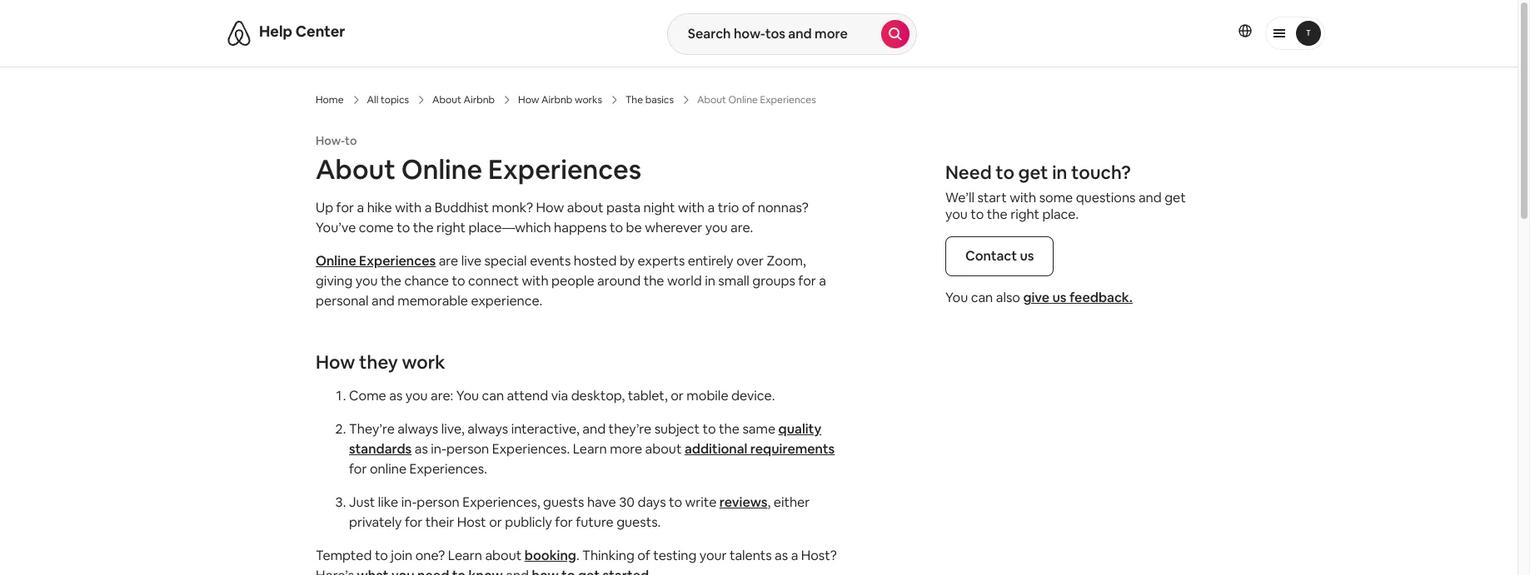 Task type: vqa. For each thing, say whether or not it's contained in the screenshot.
A Sandwich Masterclass with a Pro GROUP
no



Task type: describe. For each thing, give the bounding box(es) containing it.
have
[[587, 494, 616, 511]]

future
[[576, 514, 614, 531]]

2 vertical spatial and
[[583, 421, 606, 438]]

talents
[[730, 547, 772, 565]]

1 horizontal spatial online
[[401, 152, 482, 187]]

just like in-person experiences, guests have 30 days to write reviews
[[349, 494, 768, 511]]

and inside "are live special events hosted by experts entirely over zoom, giving you the chance to connect with people around the world in small groups for a personal and memorable experience."
[[372, 292, 395, 310]]

the up additional
[[719, 421, 740, 438]]

quality standards
[[349, 421, 821, 458]]

1 vertical spatial can
[[482, 387, 504, 405]]

via
[[551, 387, 568, 405]]

experts
[[638, 252, 685, 270]]

about for about airbnb
[[432, 93, 461, 107]]

1 horizontal spatial get
[[1165, 189, 1186, 207]]

all topics
[[367, 93, 409, 107]]

around
[[597, 272, 641, 290]]

booking
[[525, 547, 576, 565]]

quality
[[779, 421, 821, 438]]

1 horizontal spatial experiences.
[[492, 441, 570, 458]]

how-
[[316, 133, 345, 148]]

testing
[[653, 547, 697, 565]]

host
[[457, 514, 486, 531]]

online experiences link
[[316, 252, 436, 270]]

a left trio in the left top of the page
[[708, 199, 715, 217]]

they
[[359, 351, 398, 374]]

you can also give us feedback.
[[946, 289, 1133, 307]]

requirements
[[750, 441, 835, 458]]

touch?
[[1071, 161, 1131, 184]]

0 horizontal spatial us
[[1020, 247, 1034, 265]]

host?
[[801, 547, 837, 565]]

small
[[718, 272, 750, 290]]

works
[[575, 93, 602, 107]]

learn for about
[[448, 547, 482, 565]]

questions
[[1076, 189, 1136, 207]]

online experiences
[[316, 252, 436, 270]]

experiences,
[[462, 494, 540, 511]]

0 horizontal spatial experiences
[[359, 252, 436, 270]]

just
[[349, 494, 375, 511]]

you inside "are live special events hosted by experts entirely over zoom, giving you the chance to connect with people around the world in small groups for a personal and memorable experience."
[[356, 272, 378, 290]]

the inside need to get in touch? we'll start with some questions and get you to the right place.
[[987, 206, 1008, 223]]

the
[[626, 93, 643, 107]]

contact us
[[965, 247, 1034, 265]]

booking link
[[525, 547, 576, 565]]

place—which
[[469, 219, 551, 237]]

a inside . thinking of testing your talents as a host? here's
[[791, 547, 798, 565]]

publicly
[[505, 514, 552, 531]]

give
[[1023, 289, 1050, 307]]

1 vertical spatial in-
[[401, 494, 417, 511]]

are
[[439, 252, 458, 270]]

more
[[610, 441, 642, 458]]

night
[[644, 199, 675, 217]]

you inside up for a hike with a buddhist monk? how about pasta night with a trio of nonnas? you've come to the right place—which happens to be wherever you are.
[[705, 219, 728, 237]]

like
[[378, 494, 398, 511]]

tempted to join one? learn about booking
[[316, 547, 576, 565]]

interactive,
[[511, 421, 580, 438]]

are:
[[431, 387, 453, 405]]

tablet,
[[628, 387, 668, 405]]

trio
[[718, 199, 739, 217]]

how-to
[[316, 133, 357, 148]]

zoom,
[[767, 252, 806, 270]]

home
[[316, 93, 344, 107]]

standards
[[349, 441, 412, 458]]

happens
[[554, 219, 607, 237]]

Search how-tos and more search field
[[668, 14, 881, 54]]

also
[[996, 289, 1020, 307]]

personal
[[316, 292, 369, 310]]

privately
[[349, 514, 402, 531]]

for inside as in-person experiences. learn more about additional requirements for online experiences.
[[349, 461, 367, 478]]

need to get in touch? we'll start with some questions and get you to the right place.
[[946, 161, 1186, 223]]

guests
[[543, 494, 584, 511]]

in- inside as in-person experiences. learn more about additional requirements for online experiences.
[[431, 441, 446, 458]]

help center
[[259, 22, 345, 41]]

need
[[946, 161, 992, 184]]

0 vertical spatial as
[[389, 387, 403, 405]]

0 vertical spatial experiences
[[488, 152, 642, 187]]

the down "online experiences" link
[[381, 272, 401, 290]]

of inside . thinking of testing your talents as a host? here's
[[638, 547, 650, 565]]

days
[[638, 494, 666, 511]]

right inside need to get in touch? we'll start with some questions and get you to the right place.
[[1011, 206, 1040, 223]]

in inside "are live special events hosted by experts entirely over zoom, giving you the chance to connect with people around the world in small groups for a personal and memorable experience."
[[705, 272, 715, 290]]

. thinking of testing your talents as a host? here's
[[316, 547, 837, 576]]

airbnb for about
[[464, 93, 495, 107]]

here's
[[316, 567, 354, 576]]

contact
[[965, 247, 1017, 265]]

about for about online experiences
[[316, 152, 396, 187]]

pasta
[[607, 199, 641, 217]]

live,
[[441, 421, 465, 438]]

quality standards link
[[349, 421, 821, 458]]

0 horizontal spatial online
[[316, 252, 356, 270]]

some
[[1039, 189, 1073, 207]]

in inside need to get in touch? we'll start with some questions and get you to the right place.
[[1052, 161, 1067, 184]]

0 horizontal spatial you
[[456, 387, 479, 405]]

same
[[743, 421, 776, 438]]

contact us link
[[946, 237, 1054, 277]]

monk?
[[492, 199, 533, 217]]

about airbnb
[[432, 93, 495, 107]]

buddhist
[[435, 199, 489, 217]]

the basics link
[[626, 93, 674, 107]]

nonnas?
[[758, 199, 809, 217]]



Task type: locate. For each thing, give the bounding box(es) containing it.
about down how-to
[[316, 152, 396, 187]]

with right the hike
[[395, 199, 422, 217]]

memorable
[[398, 292, 468, 310]]

giving
[[316, 272, 353, 290]]

they're always live, always interactive, and they're subject to the same
[[349, 421, 779, 438]]

0 horizontal spatial of
[[638, 547, 650, 565]]

learn
[[573, 441, 607, 458], [448, 547, 482, 565]]

0 vertical spatial you
[[946, 289, 968, 307]]

person inside as in-person experiences. learn more about additional requirements for online experiences.
[[446, 441, 489, 458]]

always right live,
[[468, 421, 508, 438]]

either
[[774, 494, 810, 511]]

1 vertical spatial experiences
[[359, 252, 436, 270]]

topics
[[381, 93, 409, 107]]

chance
[[404, 272, 449, 290]]

the down experts
[[644, 272, 664, 290]]

how
[[518, 93, 539, 107], [536, 199, 564, 217], [316, 351, 355, 374]]

1 vertical spatial how
[[536, 199, 564, 217]]

or down experiences,
[[489, 514, 502, 531]]

0 horizontal spatial in
[[705, 272, 715, 290]]

as right the standards
[[415, 441, 428, 458]]

for
[[336, 199, 354, 217], [798, 272, 816, 290], [349, 461, 367, 478], [405, 514, 423, 531], [555, 514, 573, 531]]

2 always from the left
[[468, 421, 508, 438]]

.
[[576, 547, 579, 565]]

or inside , either privately for their host or publicly for future guests.
[[489, 514, 502, 531]]

and inside need to get in touch? we'll start with some questions and get you to the right place.
[[1139, 189, 1162, 207]]

a inside "are live special events hosted by experts entirely over zoom, giving you the chance to connect with people around the world in small groups for a personal and memorable experience."
[[819, 272, 826, 290]]

hike
[[367, 199, 392, 217]]

additional requirements link
[[685, 441, 835, 458]]

learn inside as in-person experiences. learn more about additional requirements for online experiences.
[[573, 441, 607, 458]]

1 horizontal spatial you
[[946, 289, 968, 307]]

for left their
[[405, 514, 423, 531]]

in- right like at bottom left
[[401, 494, 417, 511]]

0 vertical spatial about
[[432, 93, 461, 107]]

a left buddhist
[[425, 199, 432, 217]]

2 horizontal spatial and
[[1139, 189, 1162, 207]]

1 vertical spatial get
[[1165, 189, 1186, 207]]

as in-person experiences. learn more about additional requirements for online experiences.
[[349, 441, 835, 478]]

learn for more
[[573, 441, 607, 458]]

us right give
[[1053, 289, 1067, 307]]

how they work
[[316, 351, 449, 374]]

0 horizontal spatial about
[[485, 547, 522, 565]]

basics
[[645, 93, 674, 107]]

1 vertical spatial in
[[705, 272, 715, 290]]

come
[[359, 219, 394, 237]]

hosted
[[574, 252, 617, 270]]

how airbnb works
[[518, 93, 602, 107]]

up for a hike with a buddhist monk? how about pasta night with a trio of nonnas? you've come to the right place—which happens to be wherever you are.
[[316, 199, 809, 237]]

1 vertical spatial person
[[417, 494, 460, 511]]

1 vertical spatial online
[[316, 252, 356, 270]]

0 horizontal spatial can
[[482, 387, 504, 405]]

with
[[1010, 189, 1036, 207], [395, 199, 422, 217], [678, 199, 705, 217], [522, 272, 549, 290]]

as inside as in-person experiences. learn more about additional requirements for online experiences.
[[415, 441, 428, 458]]

1 horizontal spatial of
[[742, 199, 755, 217]]

0 horizontal spatial or
[[489, 514, 502, 531]]

0 horizontal spatial about
[[316, 152, 396, 187]]

0 vertical spatial in-
[[431, 441, 446, 458]]

1 vertical spatial about
[[645, 441, 682, 458]]

world
[[667, 272, 702, 290]]

you left the are: on the left bottom of the page
[[405, 387, 428, 405]]

1 horizontal spatial experiences
[[488, 152, 642, 187]]

always left live,
[[398, 421, 438, 438]]

1 vertical spatial of
[[638, 547, 650, 565]]

1 horizontal spatial about
[[567, 199, 604, 217]]

airbnb homepage image
[[226, 20, 252, 47]]

you
[[946, 289, 968, 307], [456, 387, 479, 405]]

a left host?
[[791, 547, 798, 565]]

1 horizontal spatial airbnb
[[541, 93, 573, 107]]

the right come
[[413, 219, 434, 237]]

how inside up for a hike with a buddhist monk? how about pasta night with a trio of nonnas? you've come to the right place—which happens to be wherever you are.
[[536, 199, 564, 217]]

experiences. down interactive,
[[492, 441, 570, 458]]

1 vertical spatial learn
[[448, 547, 482, 565]]

1 horizontal spatial right
[[1011, 206, 1040, 223]]

how left they
[[316, 351, 355, 374]]

you down trio in the left top of the page
[[705, 219, 728, 237]]

about right the topics
[[432, 93, 461, 107]]

how for how airbnb works
[[518, 93, 539, 107]]

None search field
[[667, 13, 917, 55]]

and down "online experiences" link
[[372, 292, 395, 310]]

up
[[316, 199, 333, 217]]

0 vertical spatial experiences.
[[492, 441, 570, 458]]

experiences up the chance
[[359, 252, 436, 270]]

2 horizontal spatial as
[[775, 547, 788, 565]]

airbnb left works
[[541, 93, 573, 107]]

1 vertical spatial us
[[1053, 289, 1067, 307]]

right
[[1011, 206, 1040, 223], [437, 219, 466, 237]]

1 vertical spatial experiences.
[[409, 461, 487, 478]]

work
[[402, 351, 445, 374]]

1 horizontal spatial learn
[[573, 441, 607, 458]]

1 horizontal spatial in-
[[431, 441, 446, 458]]

reviews link
[[720, 494, 768, 511]]

experiences up up for a hike with a buddhist monk? how about pasta night with a trio of nonnas? you've come to the right place—which happens to be wherever you are.
[[488, 152, 642, 187]]

for down zoom,
[[798, 272, 816, 290]]

all
[[367, 93, 378, 107]]

of
[[742, 199, 755, 217], [638, 547, 650, 565]]

1 horizontal spatial or
[[671, 387, 684, 405]]

you left start
[[946, 206, 968, 223]]

0 vertical spatial learn
[[573, 441, 607, 458]]

airbnb
[[464, 93, 495, 107], [541, 93, 573, 107]]

how airbnb works link
[[518, 93, 602, 107]]

come
[[349, 387, 386, 405]]

1 always from the left
[[398, 421, 438, 438]]

of left the testing
[[638, 547, 650, 565]]

desktop,
[[571, 387, 625, 405]]

with down events
[[522, 272, 549, 290]]

and right questions
[[1139, 189, 1162, 207]]

and
[[1139, 189, 1162, 207], [372, 292, 395, 310], [583, 421, 606, 438]]

0 vertical spatial get
[[1018, 161, 1048, 184]]

airbnb up the about online experiences
[[464, 93, 495, 107]]

right left place.
[[1011, 206, 1040, 223]]

1 horizontal spatial can
[[971, 289, 993, 307]]

get up some
[[1018, 161, 1048, 184]]

give us feedback. link
[[1023, 289, 1133, 307]]

2 horizontal spatial about
[[645, 441, 682, 458]]

experience.
[[471, 292, 543, 310]]

about inside as in-person experiences. learn more about additional requirements for online experiences.
[[645, 441, 682, 458]]

one?
[[415, 547, 445, 565]]

always
[[398, 421, 438, 438], [468, 421, 508, 438]]

you left also
[[946, 289, 968, 307]]

0 vertical spatial can
[[971, 289, 993, 307]]

tempted
[[316, 547, 372, 565]]

about inside up for a hike with a buddhist monk? how about pasta night with a trio of nonnas? you've come to the right place—which happens to be wherever you are.
[[567, 199, 604, 217]]

write
[[685, 494, 717, 511]]

as inside . thinking of testing your talents as a host? here's
[[775, 547, 788, 565]]

as right talents
[[775, 547, 788, 565]]

for down the standards
[[349, 461, 367, 478]]

1 vertical spatial about
[[316, 152, 396, 187]]

learn down they're always live, always interactive, and they're subject to the same
[[573, 441, 607, 458]]

online up giving
[[316, 252, 356, 270]]

0 vertical spatial or
[[671, 387, 684, 405]]

0 vertical spatial how
[[518, 93, 539, 107]]

with inside "are live special events hosted by experts entirely over zoom, giving you the chance to connect with people around the world in small groups for a personal and memorable experience."
[[522, 272, 549, 290]]

come as you are: you can attend via desktop, tablet, or mobile device.
[[349, 387, 778, 405]]

1 horizontal spatial always
[[468, 421, 508, 438]]

0 horizontal spatial right
[[437, 219, 466, 237]]

get right questions
[[1165, 189, 1186, 207]]

0 horizontal spatial as
[[389, 387, 403, 405]]

in
[[1052, 161, 1067, 184], [705, 272, 715, 290]]

the right we'll
[[987, 206, 1008, 223]]

place.
[[1043, 206, 1079, 223]]

0 horizontal spatial in-
[[401, 494, 417, 511]]

how up happens
[[536, 199, 564, 217]]

how left works
[[518, 93, 539, 107]]

about down subject
[[645, 441, 682, 458]]

0 horizontal spatial always
[[398, 421, 438, 438]]

the basics
[[626, 93, 674, 107]]

0 vertical spatial online
[[401, 152, 482, 187]]

learn down host
[[448, 547, 482, 565]]

how for how they work
[[316, 351, 355, 374]]

device.
[[731, 387, 775, 405]]

or
[[671, 387, 684, 405], [489, 514, 502, 531]]

for right up
[[336, 199, 354, 217]]

about online experiences
[[316, 152, 642, 187]]

1 horizontal spatial and
[[583, 421, 606, 438]]

2 vertical spatial how
[[316, 351, 355, 374]]

in up some
[[1052, 161, 1067, 184]]

for inside up for a hike with a buddhist monk? how about pasta night with a trio of nonnas? you've come to the right place—which happens to be wherever you are.
[[336, 199, 354, 217]]

mobile
[[687, 387, 729, 405]]

center
[[296, 22, 345, 41]]

wherever
[[645, 219, 703, 237]]

you down "online experiences" link
[[356, 272, 378, 290]]

for inside "are live special events hosted by experts entirely over zoom, giving you the chance to connect with people around the world in small groups for a personal and memorable experience."
[[798, 272, 816, 290]]

join
[[391, 547, 413, 565]]

of right trio in the left top of the page
[[742, 199, 755, 217]]

1 vertical spatial or
[[489, 514, 502, 531]]

30
[[619, 494, 635, 511]]

live
[[461, 252, 482, 270]]

experiences. down live,
[[409, 461, 487, 478]]

home link
[[316, 93, 344, 107]]

right inside up for a hike with a buddhist monk? how about pasta night with a trio of nonnas? you've come to the right place—which happens to be wherever you are.
[[437, 219, 466, 237]]

0 horizontal spatial get
[[1018, 161, 1048, 184]]

in down entirely
[[705, 272, 715, 290]]

thinking
[[582, 547, 635, 565]]

about down publicly
[[485, 547, 522, 565]]

1 horizontal spatial us
[[1053, 289, 1067, 307]]

their
[[426, 514, 454, 531]]

1 horizontal spatial about
[[432, 93, 461, 107]]

subject
[[654, 421, 700, 438]]

to inside "are live special events hosted by experts entirely over zoom, giving you the chance to connect with people around the world in small groups for a personal and memorable experience."
[[452, 272, 465, 290]]

0 vertical spatial person
[[446, 441, 489, 458]]

online
[[370, 461, 407, 478]]

0 vertical spatial and
[[1139, 189, 1162, 207]]

we'll
[[946, 189, 975, 207]]

as right come
[[389, 387, 403, 405]]

2 vertical spatial about
[[485, 547, 522, 565]]

0 horizontal spatial and
[[372, 292, 395, 310]]

you
[[946, 206, 968, 223], [705, 219, 728, 237], [356, 272, 378, 290], [405, 387, 428, 405]]

in- down live,
[[431, 441, 446, 458]]

are.
[[731, 219, 753, 237]]

guests.
[[617, 514, 661, 531]]

0 horizontal spatial experiences.
[[409, 461, 487, 478]]

people
[[552, 272, 594, 290]]

person up their
[[417, 494, 460, 511]]

by
[[620, 252, 635, 270]]

are live special events hosted by experts entirely over zoom, giving you the chance to connect with people around the world in small groups for a personal and memorable experience.
[[316, 252, 826, 310]]

0 vertical spatial in
[[1052, 161, 1067, 184]]

with inside need to get in touch? we'll start with some questions and get you to the right place.
[[1010, 189, 1036, 207]]

and up as in-person experiences. learn more about additional requirements for online experiences.
[[583, 421, 606, 438]]

0 vertical spatial about
[[567, 199, 604, 217]]

all topics link
[[367, 93, 409, 107]]

of inside up for a hike with a buddhist monk? how about pasta night with a trio of nonnas? you've come to the right place—which happens to be wherever you are.
[[742, 199, 755, 217]]

about airbnb link
[[432, 93, 495, 107]]

person down live,
[[446, 441, 489, 458]]

for down guests
[[555, 514, 573, 531]]

a right groups
[[819, 272, 826, 290]]

help center link
[[259, 22, 345, 41]]

main navigation menu image
[[1296, 21, 1321, 46]]

a left the hike
[[357, 199, 364, 217]]

0 horizontal spatial learn
[[448, 547, 482, 565]]

0 horizontal spatial airbnb
[[464, 93, 495, 107]]

you inside need to get in touch? we'll start with some questions and get you to the right place.
[[946, 206, 968, 223]]

1 vertical spatial as
[[415, 441, 428, 458]]

help
[[259, 22, 292, 41]]

groups
[[753, 272, 795, 290]]

can left 'attend'
[[482, 387, 504, 405]]

with up wherever
[[678, 199, 705, 217]]

special
[[484, 252, 527, 270]]

with right start
[[1010, 189, 1036, 207]]

person
[[446, 441, 489, 458], [417, 494, 460, 511]]

or right tablet,
[[671, 387, 684, 405]]

the inside up for a hike with a buddhist monk? how about pasta night with a trio of nonnas? you've come to the right place—which happens to be wherever you are.
[[413, 219, 434, 237]]

1 horizontal spatial in
[[1052, 161, 1067, 184]]

us right contact
[[1020, 247, 1034, 265]]

2 vertical spatial as
[[775, 547, 788, 565]]

you right the are: on the left bottom of the page
[[456, 387, 479, 405]]

1 vertical spatial and
[[372, 292, 395, 310]]

entirely
[[688, 252, 734, 270]]

1 horizontal spatial as
[[415, 441, 428, 458]]

a
[[357, 199, 364, 217], [425, 199, 432, 217], [708, 199, 715, 217], [819, 272, 826, 290], [791, 547, 798, 565]]

0 vertical spatial of
[[742, 199, 755, 217]]

right down buddhist
[[437, 219, 466, 237]]

1 airbnb from the left
[[464, 93, 495, 107]]

your
[[700, 547, 727, 565]]

can left also
[[971, 289, 993, 307]]

2 airbnb from the left
[[541, 93, 573, 107]]

online up buddhist
[[401, 152, 482, 187]]

about up happens
[[567, 199, 604, 217]]

0 vertical spatial us
[[1020, 247, 1034, 265]]

1 vertical spatial you
[[456, 387, 479, 405]]

airbnb for how
[[541, 93, 573, 107]]



